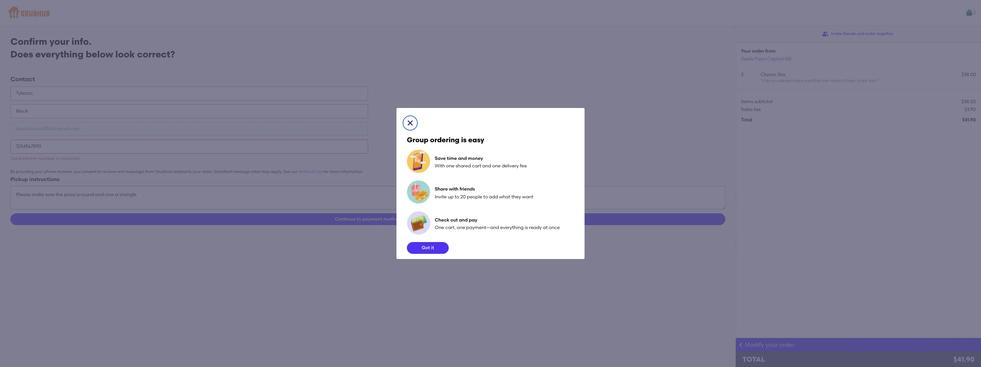 Task type: vqa. For each thing, say whether or not it's contained in the screenshot.
of
yes



Task type: locate. For each thing, give the bounding box(es) containing it.
everything left ready
[[501, 225, 524, 231]]

and for pay
[[459, 218, 468, 223]]

$38.00 inside $38.00 " can you please make sure that the ranch is there, thank you! "
[[962, 72, 977, 77]]

friends right people icon
[[844, 31, 857, 36]]

to left 20
[[455, 194, 460, 200]]

0 horizontal spatial phone
[[23, 156, 37, 161]]

1 vertical spatial 2
[[742, 72, 744, 77]]

0 vertical spatial $41.90
[[963, 117, 977, 123]]

0 vertical spatial $38.00
[[962, 72, 977, 77]]

to inside button
[[357, 217, 362, 222]]

share with friends image
[[407, 181, 431, 204]]

friends
[[844, 31, 857, 36], [460, 187, 475, 192]]

and right out
[[459, 218, 468, 223]]

items subtotal
[[742, 99, 773, 104]]

classic
[[761, 72, 777, 77]]

1 vertical spatial everything
[[501, 225, 524, 231]]

0 vertical spatial friends
[[844, 31, 857, 36]]

info.
[[72, 36, 91, 47]]

0 horizontal spatial invite
[[435, 194, 447, 200]]

0 vertical spatial order
[[866, 31, 877, 36]]

1 vertical spatial you
[[74, 170, 81, 174]]

$41.90
[[963, 117, 977, 123], [954, 356, 975, 364]]

is left there,
[[842, 79, 845, 83]]

you
[[772, 79, 779, 83], [74, 170, 81, 174]]

text
[[117, 170, 124, 174]]

0 vertical spatial 2
[[974, 10, 977, 15]]

pizza
[[755, 56, 767, 62]]

you left consent
[[74, 170, 81, 174]]

1 vertical spatial phone
[[44, 170, 56, 174]]

cart,
[[446, 225, 456, 231]]

by
[[10, 170, 15, 174]]

you down classic stix
[[772, 79, 779, 83]]

1 vertical spatial from
[[146, 170, 154, 174]]

Last name text field
[[10, 105, 368, 118]]

0 vertical spatial invite
[[832, 31, 843, 36]]

confirm your info. does everything below look correct?
[[10, 36, 175, 60]]

money
[[468, 156, 483, 161]]

want
[[523, 194, 534, 200]]

invite inside button
[[832, 31, 843, 36]]

at
[[543, 225, 548, 231]]

save
[[435, 156, 446, 161]]

0 horizontal spatial order
[[753, 48, 765, 54]]

phone up instructions
[[44, 170, 56, 174]]

continue to payment method
[[335, 217, 401, 222]]

related
[[173, 170, 187, 174]]

and inside check out and pay one cart, one payment—and everything is ready at once
[[459, 218, 468, 223]]

0 vertical spatial from
[[766, 48, 776, 54]]

1 horizontal spatial 2
[[974, 10, 977, 15]]

0 vertical spatial everything
[[35, 49, 84, 60]]

your inside confirm your info. does everything below look correct?
[[49, 36, 69, 47]]

1 horizontal spatial phone
[[44, 170, 56, 174]]

1 horizontal spatial invite
[[832, 31, 843, 36]]

make
[[793, 79, 804, 83]]

invite right people icon
[[832, 31, 843, 36]]

First name text field
[[10, 87, 368, 101]]

everything inside confirm your info. does everything below look correct?
[[35, 49, 84, 60]]

your left "info."
[[49, 36, 69, 47]]

friends up 20
[[460, 187, 475, 192]]

your order from zeeks pizza capitol hill
[[742, 48, 792, 62]]

1 horizontal spatial from
[[766, 48, 776, 54]]

everything
[[35, 49, 84, 60], [501, 225, 524, 231]]

ranch
[[830, 79, 841, 83]]

invite
[[832, 31, 843, 36], [435, 194, 447, 200]]

Pickup instructions text field
[[10, 186, 726, 210]]

1 horizontal spatial order
[[780, 342, 795, 349]]

to left receive
[[98, 170, 102, 174]]

thank
[[858, 79, 869, 83]]

1 vertical spatial friends
[[460, 187, 475, 192]]

phone
[[23, 156, 37, 161], [44, 170, 56, 174]]

shared
[[456, 164, 471, 169]]

there,
[[846, 79, 857, 83]]

got it button
[[407, 243, 449, 254]]

modify your order
[[746, 342, 795, 349]]

one down out
[[457, 225, 466, 231]]

order left 'together'
[[866, 31, 877, 36]]

zeeks
[[742, 56, 754, 62]]

2 " from the left
[[878, 79, 879, 83]]

everything down "info."
[[35, 49, 84, 60]]

sure
[[805, 79, 813, 83]]

pickup instructions
[[10, 177, 60, 183]]

payment
[[363, 217, 383, 222]]

from left grubhub in the top of the page
[[146, 170, 154, 174]]

0 horizontal spatial friends
[[460, 187, 475, 192]]

to left add
[[484, 194, 488, 200]]

2 $38.00 from the top
[[962, 99, 977, 104]]

0 horizontal spatial from
[[146, 170, 154, 174]]

order
[[866, 31, 877, 36], [753, 48, 765, 54], [780, 342, 795, 349]]

one left "delivery"
[[493, 164, 501, 169]]

group
[[407, 136, 429, 144]]

our
[[291, 170, 298, 174]]

does
[[10, 49, 33, 60]]

and for money
[[458, 156, 467, 161]]

and left 'together'
[[858, 31, 865, 36]]

from up zeeks pizza capitol hill link
[[766, 48, 776, 54]]

invite friends and order together
[[832, 31, 894, 36]]

zeeks pizza capitol hill link
[[742, 56, 792, 62]]

1 vertical spatial invite
[[435, 194, 447, 200]]

1 $38.00 from the top
[[962, 72, 977, 77]]

Phone telephone field
[[10, 140, 368, 154]]

invite down share
[[435, 194, 447, 200]]

invite inside share with friends invite up to 20 people to add what they want
[[435, 194, 447, 200]]

one
[[435, 225, 445, 231]]

one down time
[[447, 164, 455, 169]]

total down the sales
[[742, 117, 753, 123]]

and up shared
[[458, 156, 467, 161]]

cart
[[472, 164, 482, 169]]

contact
[[10, 76, 35, 83]]

required
[[61, 156, 79, 161]]

1 horizontal spatial friends
[[844, 31, 857, 36]]

confirm
[[10, 36, 47, 47]]

total
[[742, 117, 753, 123], [743, 356, 766, 364]]

ready
[[530, 225, 542, 231]]

order right "modify"
[[780, 342, 795, 349]]

your left order.
[[193, 170, 201, 174]]

0 vertical spatial total
[[742, 117, 753, 123]]

phone right valid at the left top of the page
[[23, 156, 37, 161]]

1 vertical spatial order
[[753, 48, 765, 54]]

1 horizontal spatial "
[[878, 79, 879, 83]]

you!
[[870, 79, 878, 83]]

2
[[974, 10, 977, 15], [742, 72, 744, 77]]

$38.00
[[962, 72, 977, 77], [962, 99, 977, 104]]

2 horizontal spatial one
[[493, 164, 501, 169]]

" down classic
[[761, 79, 763, 83]]

1 horizontal spatial everything
[[501, 225, 524, 231]]

check out and pay one cart, one payment—and everything is ready at once
[[435, 218, 560, 231]]

out
[[451, 218, 458, 223]]

people icon image
[[823, 31, 829, 37]]

apply.
[[271, 170, 283, 174]]

order up pizza
[[753, 48, 765, 54]]

correct?
[[137, 49, 175, 60]]

0 horizontal spatial you
[[74, 170, 81, 174]]

2 inside button
[[974, 10, 977, 15]]

$38.00 for $38.00
[[962, 99, 977, 104]]

order inside your order from zeeks pizza capitol hill
[[753, 48, 765, 54]]

people
[[467, 194, 483, 200]]

0 horizontal spatial "
[[761, 79, 763, 83]]

delivery
[[502, 164, 519, 169]]

order.
[[202, 170, 213, 174]]

$38.00 " can you please make sure that the ranch is there, thank you! "
[[761, 72, 977, 83]]

is
[[842, 79, 845, 83], [462, 136, 467, 144], [56, 156, 60, 161], [525, 225, 528, 231]]

terms
[[299, 170, 310, 174]]

to left payment at bottom
[[357, 217, 362, 222]]

1 horizontal spatial you
[[772, 79, 779, 83]]

2 vertical spatial order
[[780, 342, 795, 349]]

total down "modify"
[[743, 356, 766, 364]]

0 horizontal spatial everything
[[35, 49, 84, 60]]

check
[[435, 218, 450, 223]]

1 vertical spatial $38.00
[[962, 99, 977, 104]]

"
[[761, 79, 763, 83], [878, 79, 879, 83]]

together
[[878, 31, 894, 36]]

0 vertical spatial you
[[772, 79, 779, 83]]

is left ready
[[525, 225, 528, 231]]

1 " from the left
[[761, 79, 763, 83]]

modify
[[746, 342, 765, 349]]

2 horizontal spatial order
[[866, 31, 877, 36]]

and inside button
[[858, 31, 865, 36]]

1 horizontal spatial one
[[457, 225, 466, 231]]

" right thank
[[878, 79, 879, 83]]



Task type: describe. For each thing, give the bounding box(es) containing it.
valid phone number is required
[[10, 156, 79, 161]]

is inside $38.00 " can you please make sure that the ranch is there, thank you! "
[[842, 79, 845, 83]]

check out and pay image
[[407, 212, 431, 235]]

you inside $38.00 " can you please make sure that the ranch is there, thank you! "
[[772, 79, 779, 83]]

can
[[763, 79, 771, 83]]

payment—and
[[467, 225, 500, 231]]

one inside check out and pay one cart, one payment—and everything is ready at once
[[457, 225, 466, 231]]

items
[[742, 99, 754, 104]]

invite friends and order together button
[[823, 28, 894, 40]]

terms of use link
[[299, 170, 323, 174]]

ordering
[[430, 136, 460, 144]]

0 vertical spatial phone
[[23, 156, 37, 161]]

2 button
[[966, 7, 977, 19]]

is left easy
[[462, 136, 467, 144]]

may
[[262, 170, 270, 174]]

below
[[86, 49, 113, 60]]

information.
[[341, 170, 364, 174]]

1 vertical spatial $41.90
[[954, 356, 975, 364]]

providing
[[16, 170, 34, 174]]

classic stix
[[761, 72, 786, 77]]

continue to payment method button
[[10, 214, 726, 226]]

consent
[[81, 170, 97, 174]]

your up the pickup instructions
[[35, 170, 43, 174]]

standard
[[214, 170, 232, 174]]

number
[[38, 156, 55, 161]]

up
[[448, 194, 454, 200]]

method
[[384, 217, 401, 222]]

$38.00 for $38.00 " can you please make sure that the ranch is there, thank you! "
[[962, 72, 977, 77]]

your
[[742, 48, 752, 54]]

is right number
[[56, 156, 60, 161]]

share
[[435, 187, 448, 192]]

what
[[500, 194, 511, 200]]

that
[[814, 79, 822, 83]]

look
[[115, 49, 135, 60]]

fee
[[520, 164, 527, 169]]

instructions
[[29, 177, 60, 183]]

with
[[435, 164, 445, 169]]

valid
[[10, 156, 21, 161]]

is inside check out and pay one cart, one payment—and everything is ready at once
[[525, 225, 528, 231]]

and right "cart"
[[483, 164, 492, 169]]

$3.90
[[965, 107, 977, 112]]

svg image
[[407, 119, 414, 127]]

1 vertical spatial total
[[743, 356, 766, 364]]

easy
[[469, 136, 485, 144]]

receive
[[103, 170, 116, 174]]

messages
[[125, 170, 145, 174]]

more
[[330, 170, 340, 174]]

by providing your phone number, you consent to receive text messages from grubhub related to your order. standard message rates may apply. see our terms of use for more information.
[[10, 170, 364, 174]]

capitol
[[768, 56, 784, 62]]

from inside your order from zeeks pizza capitol hill
[[766, 48, 776, 54]]

everything inside check out and pay one cart, one payment—and everything is ready at once
[[501, 225, 524, 231]]

save time and money with one shared cart and one delivery fee
[[435, 156, 527, 169]]

valid phone number is required alert
[[10, 156, 79, 161]]

time
[[447, 156, 457, 161]]

use
[[316, 170, 323, 174]]

sales
[[742, 107, 753, 112]]

got
[[422, 245, 430, 251]]

to right related at the top left of page
[[188, 170, 192, 174]]

grubhub
[[155, 170, 172, 174]]

they
[[512, 194, 522, 200]]

and for order
[[858, 31, 865, 36]]

order inside button
[[866, 31, 877, 36]]

the
[[823, 79, 829, 83]]

add
[[489, 194, 499, 200]]

share with friends invite up to 20 people to add what they want
[[435, 187, 534, 200]]

it
[[431, 245, 434, 251]]

stix
[[778, 72, 786, 77]]

message
[[233, 170, 250, 174]]

20
[[461, 194, 466, 200]]

friends inside share with friends invite up to 20 people to add what they want
[[460, 187, 475, 192]]

rates
[[251, 170, 261, 174]]

main navigation navigation
[[0, 0, 982, 25]]

friends inside invite friends and order together button
[[844, 31, 857, 36]]

number,
[[57, 170, 73, 174]]

your right "modify"
[[766, 342, 779, 349]]

group ordering is easy
[[407, 136, 485, 144]]

continue
[[335, 217, 356, 222]]

with
[[449, 187, 459, 192]]

0 horizontal spatial 2
[[742, 72, 744, 77]]

0 horizontal spatial one
[[447, 164, 455, 169]]

of
[[311, 170, 315, 174]]

sales tax
[[742, 107, 762, 112]]

hill
[[785, 56, 792, 62]]

save time and money image
[[407, 150, 431, 173]]

tax
[[755, 107, 762, 112]]

please
[[780, 79, 793, 83]]

subtotal
[[755, 99, 773, 104]]

see
[[283, 170, 290, 174]]

once
[[549, 225, 560, 231]]



